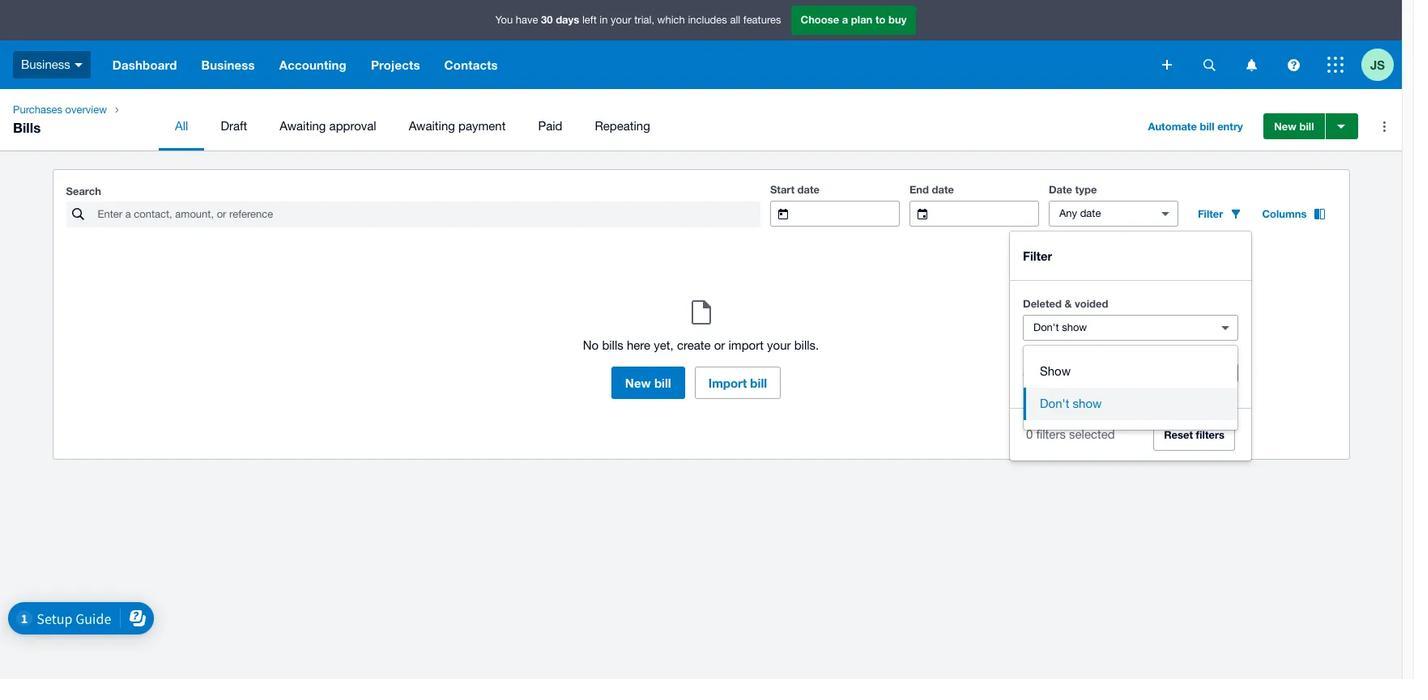 Task type: describe. For each thing, give the bounding box(es) containing it.
purchases overview link
[[6, 102, 113, 118]]

columns
[[1263, 207, 1307, 220]]

don't show button
[[1024, 388, 1238, 420]]

buy
[[889, 13, 907, 26]]

show for show
[[1040, 365, 1071, 378]]

paid link
[[522, 102, 579, 151]]

paid
[[538, 119, 563, 133]]

1 horizontal spatial your
[[767, 339, 791, 352]]

you have 30 days left in your trial, which includes all features
[[495, 13, 781, 26]]

contacts button
[[432, 41, 510, 89]]

deleted
[[1023, 297, 1062, 310]]

&
[[1065, 297, 1072, 310]]

type
[[1076, 183, 1097, 196]]

projects
[[371, 58, 420, 72]]

menu inside bills navigation
[[159, 102, 1126, 151]]

Search field
[[96, 203, 761, 227]]

filters for 0
[[1037, 428, 1066, 442]]

1 business button from the left
[[0, 41, 100, 89]]

draft link
[[205, 102, 263, 151]]

to
[[876, 13, 886, 26]]

30
[[541, 13, 553, 26]]

choose
[[801, 13, 840, 26]]

don't
[[1040, 397, 1070, 411]]

purchases
[[13, 104, 62, 116]]

bill for new bill button in bills navigation
[[1300, 120, 1315, 133]]

filters for reset
[[1196, 429, 1225, 442]]

trial,
[[635, 14, 655, 26]]

navigation containing dashboard
[[100, 41, 1151, 89]]

0
[[1027, 428, 1033, 442]]

all link
[[159, 102, 205, 151]]

in
[[600, 14, 608, 26]]

import bill button
[[695, 367, 781, 399]]

awaiting payment
[[409, 119, 506, 133]]

bills
[[13, 119, 41, 136]]

awaiting approval
[[280, 119, 376, 133]]

0 horizontal spatial new bill button
[[612, 367, 685, 399]]

features
[[744, 14, 781, 26]]

selected
[[1070, 428, 1115, 442]]

bill for the left new bill button
[[655, 376, 671, 391]]

end date
[[910, 183, 954, 196]]

automate
[[1148, 120, 1197, 133]]

filter group
[[1010, 232, 1252, 461]]

purchases overview
[[13, 104, 107, 116]]

create
[[677, 339, 711, 352]]

0 horizontal spatial svg image
[[74, 63, 83, 67]]

1 horizontal spatial svg image
[[1163, 60, 1172, 70]]

Date type field
[[1050, 202, 1148, 226]]

overdue
[[1057, 366, 1101, 380]]

filter button
[[1188, 201, 1253, 227]]

0 filters selected
[[1027, 428, 1115, 442]]

overflow menu image
[[1369, 110, 1401, 143]]

which
[[658, 14, 685, 26]]

don't show
[[1040, 397, 1102, 411]]

End date field
[[941, 202, 1039, 226]]

reset
[[1164, 429, 1193, 442]]

search
[[66, 185, 101, 198]]

you
[[495, 14, 513, 26]]

bill for import bill button
[[751, 376, 767, 391]]

0 horizontal spatial business
[[21, 57, 70, 71]]

have
[[516, 14, 538, 26]]



Task type: vqa. For each thing, say whether or not it's contained in the screenshot.
the bottommost Drag and drop line icon
no



Task type: locate. For each thing, give the bounding box(es) containing it.
bills.
[[795, 339, 819, 352]]

end
[[910, 183, 929, 196]]

Start date field
[[801, 202, 899, 226]]

all
[[730, 14, 741, 26]]

filter
[[1198, 207, 1224, 220], [1023, 249, 1053, 263]]

svg image up overview
[[74, 63, 83, 67]]

date
[[1049, 183, 1073, 196]]

js
[[1371, 57, 1385, 72]]

0 vertical spatial filter
[[1198, 207, 1224, 220]]

date
[[798, 183, 820, 196], [932, 183, 954, 196]]

repeating link
[[579, 102, 667, 151]]

bill for automate bill entry popup button
[[1200, 120, 1215, 133]]

all
[[175, 119, 188, 133]]

list box
[[1024, 346, 1238, 430]]

1 vertical spatial bills
[[1105, 366, 1126, 380]]

start
[[770, 183, 795, 196]]

no
[[583, 339, 599, 352]]

bills
[[602, 339, 624, 352], [1105, 366, 1126, 380]]

0 horizontal spatial filters
[[1037, 428, 1066, 442]]

0 vertical spatial new bill
[[1275, 120, 1315, 133]]

show
[[1040, 365, 1071, 378], [1023, 366, 1054, 380]]

your right 'in'
[[611, 14, 632, 26]]

awaiting inside awaiting payment link
[[409, 119, 455, 133]]

accounting button
[[267, 41, 359, 89]]

yet,
[[654, 339, 674, 352]]

group
[[1024, 346, 1238, 430]]

filter left columns
[[1198, 207, 1224, 220]]

awaiting payment link
[[393, 102, 522, 151]]

show overdue bills
[[1023, 366, 1126, 380]]

1 awaiting from the left
[[280, 119, 326, 133]]

automate bill entry
[[1148, 120, 1243, 133]]

your
[[611, 14, 632, 26], [767, 339, 791, 352]]

accounting
[[279, 58, 347, 72]]

filter inside button
[[1198, 207, 1224, 220]]

filters
[[1037, 428, 1066, 442], [1196, 429, 1225, 442]]

1 horizontal spatial date
[[932, 183, 954, 196]]

date for start date
[[798, 183, 820, 196]]

entry
[[1218, 120, 1243, 133]]

0 horizontal spatial new bill
[[625, 376, 671, 391]]

awaiting for awaiting payment
[[409, 119, 455, 133]]

filters right 0
[[1037, 428, 1066, 442]]

draft
[[221, 119, 247, 133]]

1 horizontal spatial new bill
[[1275, 120, 1315, 133]]

import bill
[[709, 376, 767, 391]]

import
[[709, 376, 747, 391]]

0 horizontal spatial business button
[[0, 41, 100, 89]]

business inside navigation
[[201, 58, 255, 72]]

columns button
[[1253, 201, 1336, 227]]

date right start
[[798, 183, 820, 196]]

show inside filter group
[[1023, 366, 1054, 380]]

days
[[556, 13, 580, 26]]

bill left entry
[[1200, 120, 1215, 133]]

show button
[[1024, 356, 1238, 388]]

awaiting approval link
[[263, 102, 393, 151]]

or
[[714, 339, 725, 352]]

import
[[729, 339, 764, 352]]

filter inside group
[[1023, 249, 1053, 263]]

new down the here
[[625, 376, 651, 391]]

awaiting left payment
[[409, 119, 455, 133]]

2 awaiting from the left
[[409, 119, 455, 133]]

bill right entry
[[1300, 120, 1315, 133]]

business button up draft
[[189, 41, 267, 89]]

new bill
[[1275, 120, 1315, 133], [625, 376, 671, 391]]

automate bill entry button
[[1139, 113, 1253, 139]]

0 horizontal spatial bills
[[602, 339, 624, 352]]

0 horizontal spatial date
[[798, 183, 820, 196]]

list box containing show
[[1024, 346, 1238, 430]]

0 horizontal spatial filter
[[1023, 249, 1053, 263]]

contacts
[[444, 58, 498, 72]]

filter up 'deleted' at right
[[1023, 249, 1053, 263]]

group containing show
[[1024, 346, 1238, 430]]

bill down the yet,
[[655, 376, 671, 391]]

0 vertical spatial your
[[611, 14, 632, 26]]

show inside button
[[1040, 365, 1071, 378]]

new bill down the here
[[625, 376, 671, 391]]

bills navigation
[[0, 89, 1402, 151]]

new bill for the left new bill button
[[625, 376, 671, 391]]

1 horizontal spatial bills
[[1105, 366, 1126, 380]]

bills inside filter group
[[1105, 366, 1126, 380]]

reset filters button
[[1154, 419, 1236, 451]]

a
[[842, 13, 848, 26]]

awaiting
[[280, 119, 326, 133], [409, 119, 455, 133]]

1 horizontal spatial new bill button
[[1264, 113, 1325, 139]]

overview
[[65, 104, 107, 116]]

new right entry
[[1275, 120, 1297, 133]]

your inside you have 30 days left in your trial, which includes all features
[[611, 14, 632, 26]]

navigation
[[100, 41, 1151, 89]]

bill inside popup button
[[1200, 120, 1215, 133]]

new bill right entry
[[1275, 120, 1315, 133]]

2 date from the left
[[932, 183, 954, 196]]

repeating
[[595, 119, 650, 133]]

voided
[[1075, 297, 1109, 310]]

date right end
[[932, 183, 954, 196]]

new bill button inside bills navigation
[[1264, 113, 1325, 139]]

business
[[21, 57, 70, 71], [201, 58, 255, 72]]

new bill inside bills navigation
[[1275, 120, 1315, 133]]

awaiting left approval
[[280, 119, 326, 133]]

1 vertical spatial new bill button
[[612, 367, 685, 399]]

new for the left new bill button
[[625, 376, 651, 391]]

filters right reset
[[1196, 429, 1225, 442]]

approval
[[329, 119, 376, 133]]

1 horizontal spatial new
[[1275, 120, 1297, 133]]

includes
[[688, 14, 727, 26]]

new bill button
[[1264, 113, 1325, 139], [612, 367, 685, 399]]

deleted & voided
[[1023, 297, 1109, 310]]

1 horizontal spatial business
[[201, 58, 255, 72]]

1 horizontal spatial awaiting
[[409, 119, 455, 133]]

date type
[[1049, 183, 1097, 196]]

new for new bill button in bills navigation
[[1275, 120, 1297, 133]]

1 date from the left
[[798, 183, 820, 196]]

1 vertical spatial your
[[767, 339, 791, 352]]

0 horizontal spatial your
[[611, 14, 632, 26]]

business up purchases
[[21, 57, 70, 71]]

svg image up automate
[[1163, 60, 1172, 70]]

no bills here yet, create or import your bills.
[[583, 339, 819, 352]]

menu
[[159, 102, 1126, 151]]

svg image
[[1328, 57, 1344, 73], [1204, 59, 1216, 71], [1247, 59, 1257, 71], [1288, 59, 1300, 71]]

0 vertical spatial bills
[[602, 339, 624, 352]]

0 vertical spatial new
[[1275, 120, 1297, 133]]

business up draft
[[201, 58, 255, 72]]

choose a plan to buy
[[801, 13, 907, 26]]

dashboard
[[112, 58, 177, 72]]

1 vertical spatial new bill
[[625, 376, 671, 391]]

here
[[627, 339, 651, 352]]

new inside bills navigation
[[1275, 120, 1297, 133]]

bills up don't show button
[[1105, 366, 1126, 380]]

bill
[[1200, 120, 1215, 133], [1300, 120, 1315, 133], [655, 376, 671, 391], [751, 376, 767, 391]]

Deleted & voided field
[[1024, 316, 1208, 340]]

dashboard link
[[100, 41, 189, 89]]

bills right no
[[602, 339, 624, 352]]

1 vertical spatial filter
[[1023, 249, 1053, 263]]

show
[[1073, 397, 1102, 411]]

new
[[1275, 120, 1297, 133], [625, 376, 651, 391]]

0 horizontal spatial awaiting
[[280, 119, 326, 133]]

bill right import
[[751, 376, 767, 391]]

show for show overdue bills
[[1023, 366, 1054, 380]]

reset filters
[[1164, 429, 1225, 442]]

new bill button right entry
[[1264, 113, 1325, 139]]

filters inside "button"
[[1196, 429, 1225, 442]]

business button up purchases overview
[[0, 41, 100, 89]]

banner
[[0, 0, 1402, 89]]

awaiting inside awaiting approval link
[[280, 119, 326, 133]]

0 horizontal spatial new
[[625, 376, 651, 391]]

1 vertical spatial new
[[625, 376, 651, 391]]

menu containing all
[[159, 102, 1126, 151]]

1 horizontal spatial filters
[[1196, 429, 1225, 442]]

js button
[[1362, 41, 1402, 89]]

your left bills.
[[767, 339, 791, 352]]

left
[[582, 14, 597, 26]]

0 vertical spatial new bill button
[[1264, 113, 1325, 139]]

business button
[[0, 41, 100, 89], [189, 41, 267, 89]]

date for end date
[[932, 183, 954, 196]]

banner containing js
[[0, 0, 1402, 89]]

awaiting for awaiting approval
[[280, 119, 326, 133]]

start date
[[770, 183, 820, 196]]

1 horizontal spatial business button
[[189, 41, 267, 89]]

payment
[[459, 119, 506, 133]]

new bill for new bill button in bills navigation
[[1275, 120, 1315, 133]]

new bill button down the here
[[612, 367, 685, 399]]

1 horizontal spatial filter
[[1198, 207, 1224, 220]]

projects button
[[359, 41, 432, 89]]

2 business button from the left
[[189, 41, 267, 89]]

plan
[[851, 13, 873, 26]]

svg image
[[1163, 60, 1172, 70], [74, 63, 83, 67]]



